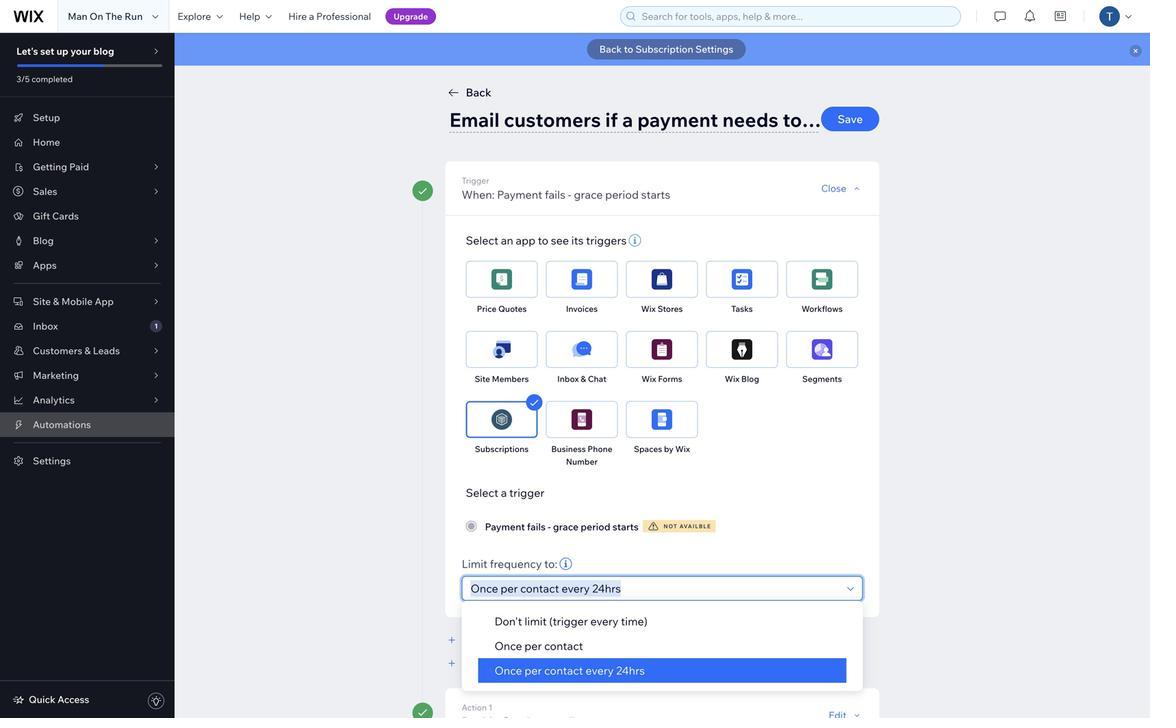 Task type: describe. For each thing, give the bounding box(es) containing it.
site & mobile app
[[33, 296, 114, 308]]

contact for once per contact every 24hrs
[[544, 664, 583, 678]]

once per contact every 24hrs
[[495, 664, 645, 678]]

blog inside blog dropdown button
[[33, 235, 54, 247]]

phone
[[588, 444, 612, 455]]

don't limit (trigger every time)
[[495, 615, 648, 629]]

save
[[838, 112, 863, 126]]

save button
[[821, 107, 879, 131]]

wix blog
[[725, 374, 759, 384]]

once per contact
[[495, 640, 583, 653]]

3/5 completed
[[16, 74, 73, 84]]

inbox for inbox
[[33, 320, 58, 332]]

subscription
[[635, 43, 693, 55]]

workflows
[[802, 304, 843, 314]]

email
[[449, 108, 500, 132]]

home
[[33, 136, 60, 148]]

if
[[605, 108, 618, 132]]

marketing
[[33, 370, 79, 382]]

by
[[664, 444, 674, 455]]

once per contact every 24hrs option
[[478, 659, 846, 684]]

category image for wix blog
[[732, 340, 752, 360]]

man on the run
[[68, 10, 143, 22]]

gift
[[33, 210, 50, 222]]

1 vertical spatial to
[[783, 108, 802, 132]]

delay
[[483, 634, 508, 646]]

payment inside trigger when: payment fails - grace period starts
[[497, 188, 542, 202]]

chat
[[588, 374, 606, 384]]

quick access
[[29, 694, 89, 706]]

site members
[[475, 374, 529, 384]]

home link
[[0, 130, 175, 155]]

wix forms
[[642, 374, 682, 384]]

add condition
[[462, 658, 527, 669]]

condition
[[483, 658, 527, 669]]

customers
[[33, 345, 82, 357]]

availble
[[679, 523, 711, 530]]

add condition button
[[445, 658, 527, 670]]

per for once per contact every 24hrs
[[525, 664, 542, 678]]

help
[[239, 10, 260, 22]]

category image for invoices
[[572, 269, 592, 290]]

access
[[58, 694, 89, 706]]

leads
[[93, 345, 120, 357]]

select a trigger
[[466, 486, 544, 500]]

up
[[56, 45, 68, 57]]

add for add delay
[[462, 634, 481, 646]]

back button
[[445, 84, 491, 101]]

setup link
[[0, 105, 175, 130]]

category image for workflows
[[812, 269, 832, 290]]

set
[[40, 45, 54, 57]]

& for inbox
[[581, 374, 586, 384]]

category image for price quotes
[[492, 269, 512, 290]]

payment
[[637, 108, 718, 132]]

wix right by
[[675, 444, 690, 455]]

app
[[95, 296, 114, 308]]

business phone number
[[551, 444, 612, 467]]

& for site
[[53, 296, 59, 308]]

price quotes
[[477, 304, 527, 314]]

price
[[477, 304, 496, 314]]

forms
[[658, 374, 682, 384]]

category image for spaces by wix
[[652, 410, 672, 430]]

contact for once per contact
[[544, 640, 583, 653]]

1 vertical spatial grace
[[553, 521, 579, 533]]

select for select an app to see its triggers
[[466, 234, 498, 247]]

trigger when: payment fails - grace period starts
[[462, 176, 670, 202]]

your
[[70, 45, 91, 57]]

back for back to subscription settings
[[599, 43, 622, 55]]

sales button
[[0, 179, 175, 204]]

back to subscription settings alert
[[175, 33, 1150, 66]]

needs
[[722, 108, 778, 132]]

not
[[664, 523, 678, 530]]

trigger
[[462, 176, 489, 186]]

be
[[806, 108, 830, 132]]

time)
[[621, 615, 648, 629]]

let's
[[16, 45, 38, 57]]

close button
[[821, 182, 863, 195]]

marketing button
[[0, 363, 175, 388]]

segments
[[802, 374, 842, 384]]

Search for tools, apps, help & more... field
[[637, 7, 956, 26]]

hire a professional
[[288, 10, 371, 22]]

setup
[[33, 112, 60, 124]]

upgrade
[[394, 11, 428, 22]]

category image for phone
[[572, 410, 592, 430]]

getting paid
[[33, 161, 89, 173]]

tasks
[[731, 304, 753, 314]]

- inside trigger when: payment fails - grace period starts
[[568, 188, 571, 202]]

explore
[[178, 10, 211, 22]]

the
[[105, 10, 122, 22]]

category image for tasks
[[732, 269, 752, 290]]

resubmitted
[[834, 108, 947, 132]]

wix for wix forms
[[642, 374, 656, 384]]

back for back
[[466, 86, 491, 99]]

business
[[551, 444, 586, 455]]

hire
[[288, 10, 307, 22]]

inbox & chat
[[557, 374, 606, 384]]

& for customers
[[84, 345, 91, 357]]

blog button
[[0, 229, 175, 253]]

let's set up your blog
[[16, 45, 114, 57]]

wix for wix stores
[[641, 304, 656, 314]]

every for (trigger
[[590, 615, 618, 629]]

cards
[[52, 210, 79, 222]]

category image for stores
[[652, 269, 672, 290]]

triggers
[[586, 234, 627, 247]]



Task type: locate. For each thing, give the bounding box(es) containing it.
man
[[68, 10, 87, 22]]

a right 'if'
[[622, 108, 633, 132]]

0 vertical spatial a
[[309, 10, 314, 22]]

0 vertical spatial add
[[462, 634, 481, 646]]

2 contact from the top
[[544, 664, 583, 678]]

once inside option
[[495, 664, 522, 678]]

category image up price quotes
[[492, 269, 512, 290]]

when:
[[462, 188, 495, 202]]

per inside option
[[525, 664, 542, 678]]

an
[[501, 234, 513, 247]]

0 horizontal spatial icon image
[[492, 340, 512, 360]]

inbox for inbox & chat
[[557, 374, 579, 384]]

& left mobile
[[53, 296, 59, 308]]

- up to:
[[548, 521, 551, 533]]

don't
[[495, 615, 522, 629]]

limit
[[525, 615, 547, 629]]

1 contact from the top
[[544, 640, 583, 653]]

close
[[821, 182, 846, 194]]

settings inside button
[[695, 43, 733, 55]]

2 add from the top
[[462, 658, 481, 669]]

to inside button
[[624, 43, 633, 55]]

1 vertical spatial payment
[[485, 521, 525, 533]]

settings down automations
[[33, 455, 71, 467]]

1 vertical spatial category image
[[652, 340, 672, 360]]

starts inside trigger when: payment fails - grace period starts
[[641, 188, 670, 202]]

1 vertical spatial select
[[466, 486, 498, 500]]

wix
[[641, 304, 656, 314], [642, 374, 656, 384], [725, 374, 739, 384], [675, 444, 690, 455]]

once down "delay"
[[495, 664, 522, 678]]

period up triggers
[[605, 188, 639, 202]]

& left the leads
[[84, 345, 91, 357]]

1 icon image from the left
[[492, 340, 512, 360]]

site left 'members'
[[475, 374, 490, 384]]

category image for segments
[[812, 340, 832, 360]]

1 vertical spatial contact
[[544, 664, 583, 678]]

0 vertical spatial category image
[[652, 269, 672, 290]]

1 horizontal spatial icon image
[[572, 340, 592, 360]]

per
[[525, 640, 542, 653], [525, 664, 542, 678]]

1 horizontal spatial &
[[84, 345, 91, 357]]

add inside add delay 'button'
[[462, 634, 481, 646]]

back
[[599, 43, 622, 55], [466, 86, 491, 99]]

list box containing don't limit (trigger every time)
[[478, 610, 846, 684]]

0 horizontal spatial inbox
[[33, 320, 58, 332]]

a for trigger
[[501, 486, 507, 500]]

limit frequency to:
[[462, 558, 557, 571]]

contact down (trigger
[[544, 640, 583, 653]]

0 vertical spatial inbox
[[33, 320, 58, 332]]

add down add delay 'button'
[[462, 658, 481, 669]]

1 vertical spatial period
[[581, 521, 610, 533]]

action 1
[[462, 703, 492, 713]]

frequency
[[490, 558, 542, 571]]

0 vertical spatial starts
[[641, 188, 670, 202]]

wix for wix blog
[[725, 374, 739, 384]]

& left chat
[[581, 374, 586, 384]]

1 vertical spatial fails
[[527, 521, 546, 533]]

0 horizontal spatial to
[[538, 234, 548, 247]]

0 vertical spatial site
[[33, 296, 51, 308]]

1 horizontal spatial -
[[568, 188, 571, 202]]

action
[[462, 703, 487, 713]]

None field
[[467, 577, 843, 601]]

select
[[466, 234, 498, 247], [466, 486, 498, 500]]

once for once per contact
[[495, 640, 522, 653]]

1 per from the top
[[525, 640, 542, 653]]

1
[[154, 322, 158, 331], [488, 703, 492, 713]]

back inside button
[[599, 43, 622, 55]]

0 horizontal spatial blog
[[33, 235, 54, 247]]

1 once from the top
[[495, 640, 522, 653]]

a right hire
[[309, 10, 314, 22]]

payment down select a trigger
[[485, 521, 525, 533]]

fails up the see
[[545, 188, 565, 202]]

hire a professional link
[[280, 0, 379, 33]]

category image
[[492, 269, 512, 290], [572, 269, 592, 290], [732, 269, 752, 290], [812, 269, 832, 290], [732, 340, 752, 360], [812, 340, 832, 360], [492, 410, 512, 430], [652, 410, 672, 430]]

& inside dropdown button
[[84, 345, 91, 357]]

once up condition
[[495, 640, 522, 653]]

0 vertical spatial grace
[[574, 188, 603, 202]]

fails
[[545, 188, 565, 202], [527, 521, 546, 533]]

2 per from the top
[[525, 664, 542, 678]]

0 vertical spatial to
[[624, 43, 633, 55]]

0 vertical spatial once
[[495, 640, 522, 653]]

2 once from the top
[[495, 664, 522, 678]]

customers
[[504, 108, 601, 132]]

inbox left chat
[[557, 374, 579, 384]]

settings link
[[0, 449, 175, 474]]

grace up the its
[[574, 188, 603, 202]]

1 vertical spatial once
[[495, 664, 522, 678]]

contact
[[544, 640, 583, 653], [544, 664, 583, 678]]

completed
[[32, 74, 73, 84]]

& inside dropdown button
[[53, 296, 59, 308]]

to
[[624, 43, 633, 55], [783, 108, 802, 132], [538, 234, 548, 247]]

1 horizontal spatial 1
[[488, 703, 492, 713]]

a left trigger
[[501, 486, 507, 500]]

1 horizontal spatial back
[[599, 43, 622, 55]]

a inside 'link'
[[309, 10, 314, 22]]

every inside option
[[586, 664, 614, 678]]

to left the see
[[538, 234, 548, 247]]

email customers if a payment needs to be resubmitted
[[449, 108, 947, 132]]

select for select a trigger
[[466, 486, 498, 500]]

2 horizontal spatial &
[[581, 374, 586, 384]]

1 vertical spatial inbox
[[557, 374, 579, 384]]

0 horizontal spatial settings
[[33, 455, 71, 467]]

1 inside "sidebar" element
[[154, 322, 158, 331]]

category image up spaces by wix on the right bottom
[[652, 410, 672, 430]]

1 vertical spatial settings
[[33, 455, 71, 467]]

quick access button
[[12, 694, 89, 706]]

1 select from the top
[[466, 234, 498, 247]]

add inside add condition button
[[462, 658, 481, 669]]

customers & leads button
[[0, 339, 175, 363]]

category image up "workflows"
[[812, 269, 832, 290]]

- up the its
[[568, 188, 571, 202]]

per down once per contact
[[525, 664, 542, 678]]

category image up subscriptions
[[492, 410, 512, 430]]

help button
[[231, 0, 280, 33]]

add delay
[[462, 634, 508, 646]]

icon image for members
[[492, 340, 512, 360]]

2 select from the top
[[466, 486, 498, 500]]

mobile
[[61, 296, 93, 308]]

payment right when:
[[497, 188, 542, 202]]

invoices
[[566, 304, 598, 314]]

2 icon image from the left
[[572, 340, 592, 360]]

1 vertical spatial &
[[84, 345, 91, 357]]

0 vertical spatial per
[[525, 640, 542, 653]]

2 vertical spatial category image
[[572, 410, 592, 430]]

every for contact
[[586, 664, 614, 678]]

1 vertical spatial back
[[466, 86, 491, 99]]

category image for forms
[[652, 340, 672, 360]]

category image up tasks
[[732, 269, 752, 290]]

a for professional
[[309, 10, 314, 22]]

per down limit
[[525, 640, 542, 653]]

wix right 'forms'
[[725, 374, 739, 384]]

fails inside trigger when: payment fails - grace period starts
[[545, 188, 565, 202]]

1 vertical spatial starts
[[613, 521, 639, 533]]

apps button
[[0, 253, 175, 278]]

1 vertical spatial per
[[525, 664, 542, 678]]

(trigger
[[549, 615, 588, 629]]

add for add condition
[[462, 658, 481, 669]]

2 vertical spatial a
[[501, 486, 507, 500]]

grace inside trigger when: payment fails - grace period starts
[[574, 188, 603, 202]]

sales
[[33, 186, 57, 197]]

category image up segments
[[812, 340, 832, 360]]

add
[[462, 634, 481, 646], [462, 658, 481, 669]]

0 vertical spatial back
[[599, 43, 622, 55]]

apps
[[33, 259, 57, 271]]

grace up to:
[[553, 521, 579, 533]]

site inside dropdown button
[[33, 296, 51, 308]]

&
[[53, 296, 59, 308], [84, 345, 91, 357], [581, 374, 586, 384]]

select left an
[[466, 234, 498, 247]]

0 vertical spatial -
[[568, 188, 571, 202]]

0 vertical spatial contact
[[544, 640, 583, 653]]

add left "delay"
[[462, 634, 481, 646]]

category image up business
[[572, 410, 592, 430]]

select left trigger
[[466, 486, 498, 500]]

1 horizontal spatial inbox
[[557, 374, 579, 384]]

period inside trigger when: payment fails - grace period starts
[[605, 188, 639, 202]]

0 vertical spatial every
[[590, 615, 618, 629]]

spaces
[[634, 444, 662, 455]]

0 vertical spatial select
[[466, 234, 498, 247]]

category image up wix forms
[[652, 340, 672, 360]]

0 horizontal spatial &
[[53, 296, 59, 308]]

category image for subscriptions
[[492, 410, 512, 430]]

per for once per contact
[[525, 640, 542, 653]]

1 horizontal spatial site
[[475, 374, 490, 384]]

automations link
[[0, 413, 175, 437]]

every left time)
[[590, 615, 618, 629]]

analytics button
[[0, 388, 175, 413]]

sidebar element
[[0, 33, 175, 719]]

wix left stores
[[641, 304, 656, 314]]

1 horizontal spatial to
[[624, 43, 633, 55]]

2 horizontal spatial to
[[783, 108, 802, 132]]

0 vertical spatial blog
[[33, 235, 54, 247]]

settings right subscription
[[695, 43, 733, 55]]

see
[[551, 234, 569, 247]]

inbox up customers
[[33, 320, 58, 332]]

once for once per contact every 24hrs
[[495, 664, 522, 678]]

-
[[568, 188, 571, 202], [548, 521, 551, 533]]

category image up "wix blog"
[[732, 340, 752, 360]]

0 vertical spatial fails
[[545, 188, 565, 202]]

back to subscription settings button
[[587, 39, 746, 60]]

blog
[[93, 45, 114, 57]]

upgrade button
[[385, 8, 436, 25]]

0 horizontal spatial a
[[309, 10, 314, 22]]

analytics
[[33, 394, 75, 406]]

fails down trigger
[[527, 521, 546, 533]]

1 horizontal spatial blog
[[741, 374, 759, 384]]

1 horizontal spatial a
[[501, 486, 507, 500]]

0 horizontal spatial site
[[33, 296, 51, 308]]

3/5
[[16, 74, 30, 84]]

1 vertical spatial 1
[[488, 703, 492, 713]]

not availble
[[664, 523, 711, 530]]

0 vertical spatial settings
[[695, 43, 733, 55]]

on
[[90, 10, 103, 22]]

0 vertical spatial 1
[[154, 322, 158, 331]]

run
[[125, 10, 143, 22]]

2 vertical spatial &
[[581, 374, 586, 384]]

period down number
[[581, 521, 610, 533]]

1 horizontal spatial starts
[[641, 188, 670, 202]]

0 horizontal spatial back
[[466, 86, 491, 99]]

1 vertical spatial -
[[548, 521, 551, 533]]

to left subscription
[[624, 43, 633, 55]]

back to subscription settings
[[599, 43, 733, 55]]

category image up invoices
[[572, 269, 592, 290]]

2 vertical spatial to
[[538, 234, 548, 247]]

0 horizontal spatial 1
[[154, 322, 158, 331]]

spaces by wix
[[634, 444, 690, 455]]

site for site members
[[475, 374, 490, 384]]

inbox
[[33, 320, 58, 332], [557, 374, 579, 384]]

icon image up inbox & chat
[[572, 340, 592, 360]]

contact down once per contact
[[544, 664, 583, 678]]

1 add from the top
[[462, 634, 481, 646]]

1 vertical spatial blog
[[741, 374, 759, 384]]

limit
[[462, 558, 487, 571]]

payment
[[497, 188, 542, 202], [485, 521, 525, 533]]

list box
[[478, 610, 846, 684]]

to left be
[[783, 108, 802, 132]]

gift cards link
[[0, 204, 175, 229]]

wix left 'forms'
[[642, 374, 656, 384]]

1 vertical spatial a
[[622, 108, 633, 132]]

0 vertical spatial period
[[605, 188, 639, 202]]

0 vertical spatial &
[[53, 296, 59, 308]]

1 vertical spatial every
[[586, 664, 614, 678]]

0 horizontal spatial starts
[[613, 521, 639, 533]]

subscriptions
[[475, 444, 529, 455]]

site for site & mobile app
[[33, 296, 51, 308]]

0 horizontal spatial -
[[548, 521, 551, 533]]

quotes
[[498, 304, 527, 314]]

every left 24hrs
[[586, 664, 614, 678]]

payment fails - grace period starts
[[485, 521, 639, 533]]

1 vertical spatial site
[[475, 374, 490, 384]]

icon image up 'site members' at the left bottom of the page
[[492, 340, 512, 360]]

its
[[571, 234, 584, 247]]

icon image for &
[[572, 340, 592, 360]]

icon image
[[492, 340, 512, 360], [572, 340, 592, 360]]

1 horizontal spatial settings
[[695, 43, 733, 55]]

app
[[516, 234, 535, 247]]

once
[[495, 640, 522, 653], [495, 664, 522, 678]]

back inside button
[[466, 86, 491, 99]]

wix stores
[[641, 304, 683, 314]]

contact inside option
[[544, 664, 583, 678]]

inbox inside "sidebar" element
[[33, 320, 58, 332]]

back left subscription
[[599, 43, 622, 55]]

site left mobile
[[33, 296, 51, 308]]

settings inside "sidebar" element
[[33, 455, 71, 467]]

back up email
[[466, 86, 491, 99]]

category image
[[652, 269, 672, 290], [652, 340, 672, 360], [572, 410, 592, 430]]

1 vertical spatial add
[[462, 658, 481, 669]]

site
[[33, 296, 51, 308], [475, 374, 490, 384]]

0 vertical spatial payment
[[497, 188, 542, 202]]

trigger
[[509, 486, 544, 500]]

category image up wix stores
[[652, 269, 672, 290]]

2 horizontal spatial a
[[622, 108, 633, 132]]

period
[[605, 188, 639, 202], [581, 521, 610, 533]]

select an app to see its triggers
[[466, 234, 627, 247]]



Task type: vqa. For each thing, say whether or not it's contained in the screenshot.
Inbox corresponding to Inbox & Chat
yes



